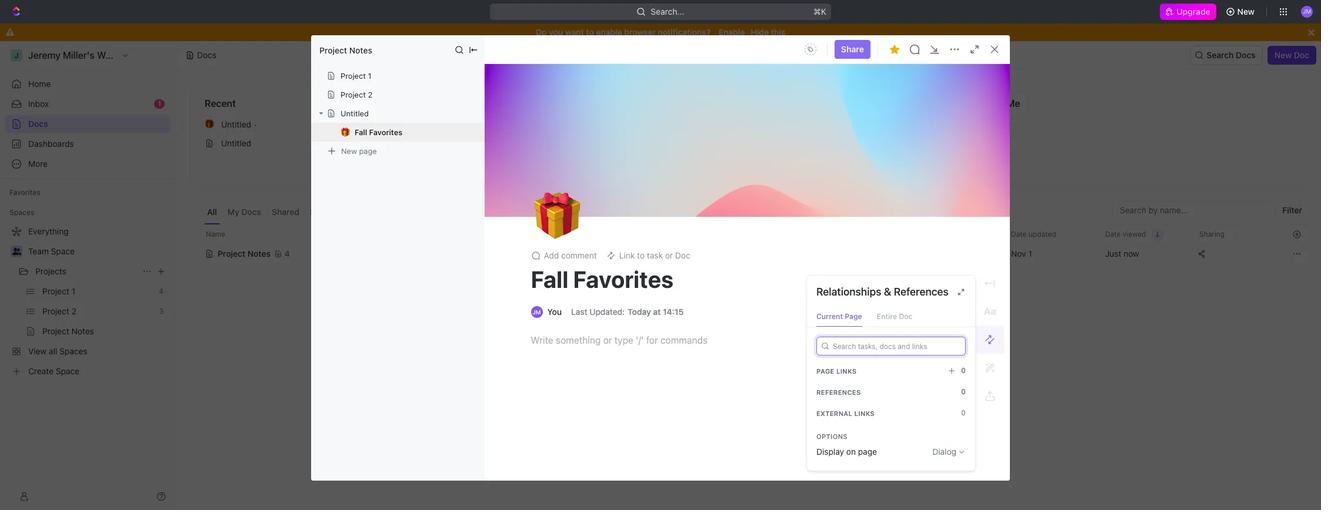Task type: describe. For each thing, give the bounding box(es) containing it.
🎁 fall favorites
[[341, 127, 402, 137]]

current page
[[816, 312, 862, 321]]

change cover button
[[891, 194, 959, 213]]

my
[[228, 207, 239, 217]]

or
[[665, 251, 673, 261]]

link to task or doc
[[619, 251, 690, 261]]

external links
[[816, 410, 875, 417]]

this
[[771, 27, 785, 37]]

project 2
[[341, 90, 373, 99]]

1 for project 1
[[368, 71, 371, 81]]

entire
[[877, 312, 897, 321]]

dialog button
[[932, 447, 966, 457]]

1 vertical spatial jm
[[533, 309, 541, 316]]

task
[[647, 251, 663, 261]]

4
[[285, 249, 290, 259]]

enable
[[596, 27, 622, 37]]

by
[[994, 98, 1004, 109]]

favorites inside "🎁 fall favorites"
[[369, 128, 402, 137]]

spaces
[[9, 208, 34, 217]]

search docs
[[1207, 50, 1256, 60]]

new button
[[1221, 2, 1262, 21]]

current
[[816, 312, 843, 321]]

1 inside "sidebar" navigation
[[158, 99, 161, 108]]

1 column header from the left
[[190, 225, 203, 244]]

1 vertical spatial page
[[816, 367, 834, 375]]

all button
[[204, 201, 220, 225]]

🎁 button
[[341, 127, 355, 137]]

0 horizontal spatial to
[[586, 27, 594, 37]]

change cover button
[[891, 194, 959, 213]]

tree inside "sidebar" navigation
[[5, 222, 171, 381]]

1 0 from the top
[[961, 366, 966, 375]]

⌘k
[[814, 6, 826, 16]]

updated:
[[590, 307, 625, 317]]

0 horizontal spatial references
[[816, 389, 861, 396]]

favorites inside button
[[9, 188, 40, 197]]

add comment
[[544, 251, 597, 261]]

1 for nov 1
[[1028, 249, 1032, 259]]

1 vertical spatial fall
[[531, 266, 568, 293]]

project notes inside row
[[218, 249, 271, 259]]

me
[[1007, 98, 1020, 109]]

team space
[[28, 246, 75, 256]]

1 horizontal spatial notes
[[349, 45, 372, 55]]

docs link
[[5, 115, 171, 134]]

do you want to enable browser notifications? enable hide this
[[536, 27, 785, 37]]

nov 1
[[1011, 249, 1032, 259]]

comment
[[561, 251, 597, 261]]

2 column header from the left
[[750, 225, 868, 244]]

page links
[[816, 367, 857, 375]]

reposition button
[[835, 194, 891, 213]]

favorites button
[[5, 186, 45, 200]]

projects
[[35, 266, 66, 276]]

date for date viewed
[[1105, 230, 1121, 239]]

3 cell from the left
[[868, 244, 1004, 265]]

docs inside docs link
[[28, 119, 48, 129]]

sidebar navigation
[[0, 41, 176, 511]]

14:15
[[663, 307, 684, 317]]

new for new
[[1237, 6, 1255, 16]]

search docs button
[[1190, 46, 1263, 65]]

upgrade link
[[1160, 4, 1216, 20]]

browser
[[624, 27, 656, 37]]

display
[[816, 447, 844, 457]]

now
[[1124, 249, 1139, 259]]

fall favorites
[[531, 266, 674, 293]]

new page
[[341, 146, 377, 156]]

recent
[[205, 98, 236, 109]]

archived
[[448, 207, 483, 217]]

row containing project notes
[[190, 242, 1307, 266]]

date viewed
[[1105, 230, 1146, 239]]

Search by name... text field
[[1120, 202, 1268, 219]]

dashboards link
[[5, 135, 171, 154]]

0 horizontal spatial notes
[[248, 249, 271, 259]]

add
[[544, 251, 559, 261]]

1 horizontal spatial page
[[845, 312, 862, 321]]

team space link
[[28, 242, 168, 261]]

archived button
[[445, 201, 486, 225]]

• for created by me
[[1005, 120, 1008, 129]]

dropdown menu image
[[801, 40, 820, 59]]

inbox
[[28, 99, 49, 109]]

notifications?
[[658, 27, 711, 37]]

link
[[619, 251, 635, 261]]

external
[[816, 410, 853, 417]]

untitled • for created by me
[[972, 119, 1008, 129]]

untitled link for recent
[[200, 134, 546, 153]]

you
[[547, 307, 562, 317]]

share
[[841, 44, 864, 54]]

you
[[549, 27, 563, 37]]

just now
[[1105, 249, 1139, 259]]

upgrade
[[1177, 6, 1210, 16]]

links for external links
[[854, 410, 875, 417]]

link to task or doc button
[[602, 248, 695, 264]]

nov
[[1011, 249, 1026, 259]]

my docs button
[[225, 201, 264, 225]]

docs inside search docs button
[[1236, 50, 1256, 60]]

date for date updated
[[1011, 230, 1027, 239]]

docs up "recent"
[[197, 50, 216, 60]]

1 vertical spatial page
[[858, 447, 877, 457]]



Task type: vqa. For each thing, say whether or not it's contained in the screenshot.
Assignees at left
no



Task type: locate. For each thing, give the bounding box(es) containing it.
2 cell from the left
[[750, 244, 868, 265]]

2 horizontal spatial 1
[[1028, 249, 1032, 259]]

projects link
[[35, 262, 138, 281]]

column header
[[190, 225, 203, 244], [750, 225, 868, 244], [868, 225, 1004, 244]]

1 horizontal spatial untitled link
[[951, 134, 1297, 153]]

untitled • down "recent"
[[221, 119, 257, 129]]

0 horizontal spatial doc
[[675, 251, 690, 261]]

created
[[956, 98, 991, 109]]

jm button
[[1298, 2, 1316, 21]]

1 horizontal spatial untitled •
[[972, 119, 1008, 129]]

last
[[571, 307, 587, 317]]

new up search docs in the top of the page
[[1237, 6, 1255, 16]]

1 untitled • from the left
[[221, 119, 257, 129]]

0 horizontal spatial jm
[[533, 309, 541, 316]]

date viewed button
[[1098, 225, 1164, 244]]

private
[[310, 207, 337, 217]]

date up nov
[[1011, 230, 1027, 239]]

tab list containing all
[[204, 201, 486, 225]]

2 horizontal spatial doc
[[1294, 50, 1309, 60]]

0 horizontal spatial project notes
[[218, 249, 271, 259]]

0 vertical spatial fall
[[355, 128, 367, 137]]

shared
[[272, 207, 299, 217]]

1 horizontal spatial •
[[1005, 120, 1008, 129]]

my docs
[[228, 207, 261, 217]]

date inside "button"
[[1105, 230, 1121, 239]]

1 vertical spatial new
[[1275, 50, 1292, 60]]

row containing name
[[190, 225, 1307, 244]]

0 vertical spatial 0
[[961, 366, 966, 375]]

home link
[[5, 75, 171, 94]]

0 vertical spatial page
[[845, 312, 862, 321]]

1 horizontal spatial 1
[[368, 71, 371, 81]]

1 vertical spatial doc
[[675, 251, 690, 261]]

2 vertical spatial 0
[[961, 409, 966, 418]]

0 horizontal spatial fall
[[355, 128, 367, 137]]

space
[[51, 246, 75, 256]]

1 cell from the left
[[190, 244, 203, 265]]

0 horizontal spatial new
[[341, 146, 357, 156]]

0
[[961, 366, 966, 375], [961, 388, 966, 396], [961, 409, 966, 418]]

1 vertical spatial links
[[854, 410, 875, 417]]

2 untitled • from the left
[[972, 119, 1008, 129]]

user group image
[[12, 248, 21, 255]]

2 vertical spatial new
[[341, 146, 357, 156]]

Search tasks, docs and links text field
[[823, 338, 962, 355]]

0 vertical spatial doc
[[1294, 50, 1309, 60]]

tree containing team space
[[5, 222, 171, 381]]

on
[[846, 447, 856, 457]]

doc inside button
[[1294, 50, 1309, 60]]

0 vertical spatial new
[[1237, 6, 1255, 16]]

0 vertical spatial notes
[[349, 45, 372, 55]]

0 vertical spatial 1
[[368, 71, 371, 81]]

2 • from the left
[[1005, 120, 1008, 129]]

jm left you on the bottom left of page
[[533, 309, 541, 316]]

0 horizontal spatial date
[[1011, 230, 1027, 239]]

&
[[884, 286, 891, 298]]

page down "🎁 fall favorites"
[[359, 146, 377, 156]]

references
[[894, 286, 949, 298], [816, 389, 861, 396]]

relationships
[[816, 286, 881, 298]]

links for page links
[[836, 367, 857, 375]]

2 horizontal spatial notes
[[626, 119, 648, 129]]

docs inside my docs button
[[241, 207, 261, 217]]

0 vertical spatial links
[[836, 367, 857, 375]]

2 date from the left
[[1105, 230, 1121, 239]]

2
[[368, 90, 373, 99]]

search
[[1207, 50, 1234, 60]]

untitled • down created by me
[[972, 119, 1008, 129]]

1 • from the left
[[254, 120, 257, 129]]

0 vertical spatial project notes
[[319, 45, 372, 55]]

0 horizontal spatial untitled link
[[200, 134, 546, 153]]

1
[[368, 71, 371, 81], [158, 99, 161, 108], [1028, 249, 1032, 259]]

page
[[359, 146, 377, 156], [858, 447, 877, 457]]

fall up new page
[[355, 128, 367, 137]]

docs
[[197, 50, 216, 60], [1236, 50, 1256, 60], [28, 119, 48, 129], [241, 207, 261, 217]]

today
[[628, 307, 651, 317]]

1 horizontal spatial date
[[1105, 230, 1121, 239]]

shared button
[[269, 201, 302, 225]]

2 vertical spatial project notes
[[218, 249, 271, 259]]

last updated: today at 14:15
[[571, 307, 684, 317]]

just
[[1105, 249, 1121, 259]]

new for new doc
[[1275, 50, 1292, 60]]

0 horizontal spatial 1
[[158, 99, 161, 108]]

jm
[[1303, 8, 1311, 15], [533, 309, 541, 316]]

🎁 up add
[[533, 188, 580, 244]]

0 horizontal spatial •
[[254, 120, 257, 129]]

hide
[[751, 27, 769, 37]]

docs down inbox
[[28, 119, 48, 129]]

0 horizontal spatial untitled •
[[221, 119, 257, 129]]

1 date from the left
[[1011, 230, 1027, 239]]

docs right my
[[241, 207, 261, 217]]

tab list
[[204, 201, 486, 225]]

new down '🎁' dropdown button
[[341, 146, 357, 156]]

2 vertical spatial 1
[[1028, 249, 1032, 259]]

project 1
[[341, 71, 371, 81]]

doc for entire doc
[[899, 312, 913, 321]]

3 0 from the top
[[961, 409, 966, 418]]

new doc
[[1275, 50, 1309, 60]]

change cover
[[898, 198, 951, 208]]

1 horizontal spatial jm
[[1303, 8, 1311, 15]]

references down page links
[[816, 389, 861, 396]]

0 horizontal spatial page
[[359, 146, 377, 156]]

table
[[190, 225, 1307, 266]]

date up "just"
[[1105, 230, 1121, 239]]

to right want
[[586, 27, 594, 37]]

to right link
[[637, 251, 645, 261]]

cover
[[930, 198, 951, 208]]

🎁 down created
[[956, 120, 965, 129]]

date updated
[[1011, 230, 1056, 239]]

references right '&'
[[894, 286, 949, 298]]

• for recent
[[254, 120, 257, 129]]

untitled
[[341, 109, 369, 118], [221, 119, 251, 129], [972, 119, 1002, 129], [221, 138, 251, 148], [972, 138, 1002, 148]]

new doc button
[[1267, 46, 1316, 65]]

dialog
[[932, 447, 956, 457]]

links up external links
[[836, 367, 857, 375]]

cell
[[190, 244, 203, 265], [750, 244, 868, 265], [868, 244, 1004, 265]]

project notes
[[319, 45, 372, 55], [597, 119, 648, 129], [218, 249, 271, 259]]

1 vertical spatial references
[[816, 389, 861, 396]]

new for new page
[[341, 146, 357, 156]]

doc for new doc
[[1294, 50, 1309, 60]]

1 row from the top
[[190, 225, 1307, 244]]

entire doc
[[877, 312, 913, 321]]

date inside button
[[1011, 230, 1027, 239]]

1 vertical spatial 1
[[158, 99, 161, 108]]

2 horizontal spatial new
[[1275, 50, 1292, 60]]

name
[[206, 230, 225, 239]]

table containing project notes
[[190, 225, 1307, 266]]

row
[[190, 225, 1307, 244], [190, 242, 1307, 266]]

1 vertical spatial project notes
[[597, 119, 648, 129]]

created by me
[[956, 98, 1020, 109]]

0 for references
[[961, 388, 966, 396]]

do
[[536, 27, 547, 37]]

🎁 up new page
[[341, 127, 350, 137]]

2 untitled link from the left
[[951, 134, 1297, 153]]

at
[[653, 307, 661, 317]]

all
[[207, 207, 217, 217]]

fall down add
[[531, 266, 568, 293]]

doc down jm dropdown button
[[1294, 50, 1309, 60]]

0 vertical spatial jm
[[1303, 8, 1311, 15]]

1 vertical spatial 0
[[961, 388, 966, 396]]

docs right search
[[1236, 50, 1256, 60]]

untitled •
[[221, 119, 257, 129], [972, 119, 1008, 129]]

2 horizontal spatial project notes
[[597, 119, 648, 129]]

doc
[[1294, 50, 1309, 60], [675, 251, 690, 261], [899, 312, 913, 321]]

enable
[[719, 27, 745, 37]]

team
[[28, 246, 49, 256]]

🎁 inside "🎁 fall favorites"
[[341, 127, 350, 137]]

doc right entire
[[899, 312, 913, 321]]

jm up new doc
[[1303, 8, 1311, 15]]

to inside dropdown button
[[637, 251, 645, 261]]

sharing
[[1199, 230, 1225, 239]]

jm inside dropdown button
[[1303, 8, 1311, 15]]

0 for external links
[[961, 409, 966, 418]]

0 vertical spatial references
[[894, 286, 949, 298]]

fall
[[355, 128, 367, 137], [531, 266, 568, 293]]

2 0 from the top
[[961, 388, 966, 396]]

tree
[[5, 222, 171, 381]]

2 vertical spatial notes
[[248, 249, 271, 259]]

2 row from the top
[[190, 242, 1307, 266]]

doc right or
[[675, 251, 690, 261]]

🎁 down "recent"
[[205, 120, 214, 129]]

•
[[254, 120, 257, 129], [1005, 120, 1008, 129]]

untitled link
[[200, 134, 546, 153], [951, 134, 1297, 153]]

1 horizontal spatial doc
[[899, 312, 913, 321]]

1 horizontal spatial to
[[637, 251, 645, 261]]

0 horizontal spatial page
[[816, 367, 834, 375]]

page right on
[[858, 447, 877, 457]]

1 horizontal spatial fall
[[531, 266, 568, 293]]

new right search docs in the top of the page
[[1275, 50, 1292, 60]]

private button
[[307, 201, 340, 225]]

1 vertical spatial notes
[[626, 119, 648, 129]]

options
[[816, 433, 848, 441]]

change
[[898, 198, 928, 208]]

home
[[28, 79, 51, 89]]

3 column header from the left
[[868, 225, 1004, 244]]

1 vertical spatial to
[[637, 251, 645, 261]]

dashboards
[[28, 139, 74, 149]]

1 horizontal spatial new
[[1237, 6, 1255, 16]]

doc inside dropdown button
[[675, 251, 690, 261]]

0 vertical spatial to
[[586, 27, 594, 37]]

untitled link for created by me
[[951, 134, 1297, 153]]

1 horizontal spatial references
[[894, 286, 949, 298]]

page right current
[[845, 312, 862, 321]]

date updated button
[[1004, 225, 1063, 244]]

2 vertical spatial doc
[[899, 312, 913, 321]]

0 vertical spatial page
[[359, 146, 377, 156]]

viewed
[[1123, 230, 1146, 239]]

relationships & references
[[816, 286, 949, 298]]

project
[[319, 45, 347, 55], [341, 71, 366, 81], [341, 90, 366, 99], [597, 119, 624, 129], [218, 249, 245, 259]]

display on page
[[816, 447, 877, 457]]

1 untitled link from the left
[[200, 134, 546, 153]]

reposition
[[842, 198, 883, 208]]

1 horizontal spatial page
[[858, 447, 877, 457]]

notes
[[349, 45, 372, 55], [626, 119, 648, 129], [248, 249, 271, 259]]

updated
[[1029, 230, 1056, 239]]

1 horizontal spatial project notes
[[319, 45, 372, 55]]

links right external
[[854, 410, 875, 417]]

untitled • for recent
[[221, 119, 257, 129]]

fall inside "🎁 fall favorites"
[[355, 128, 367, 137]]

page up external
[[816, 367, 834, 375]]



